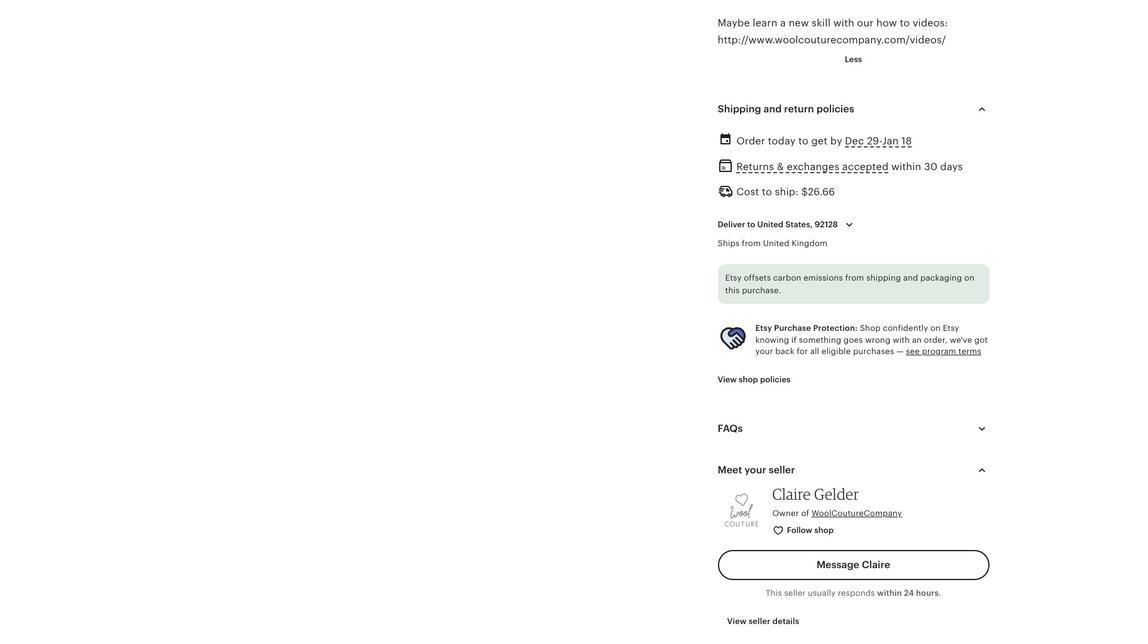 Task type: vqa. For each thing, say whether or not it's contained in the screenshot.
CLAIRE
yes



Task type: locate. For each thing, give the bounding box(es) containing it.
for
[[797, 347, 808, 356]]

1 vertical spatial your
[[745, 465, 766, 477]]

from left shipping
[[845, 274, 864, 283]]

with
[[833, 17, 854, 29], [893, 336, 910, 345]]

policies
[[817, 103, 854, 115], [760, 375, 791, 385]]

0 horizontal spatial and
[[764, 103, 782, 115]]

claire up owner
[[772, 485, 811, 504]]

packaging
[[921, 274, 962, 283]]

1 horizontal spatial claire
[[862, 560, 890, 571]]

to left get
[[798, 135, 809, 147]]

1 vertical spatial within
[[877, 589, 902, 599]]

claire up 'responds'
[[862, 560, 890, 571]]

1 vertical spatial claire
[[862, 560, 890, 571]]

1 vertical spatial and
[[903, 274, 918, 283]]

seller left details
[[749, 617, 771, 627]]

returns
[[737, 161, 774, 173]]

0 vertical spatial view
[[718, 375, 737, 385]]

days
[[940, 161, 963, 173]]

policies up by at top right
[[817, 103, 854, 115]]

within for 24
[[877, 589, 902, 599]]

2 vertical spatial seller
[[749, 617, 771, 627]]

1 horizontal spatial shop
[[814, 526, 834, 536]]

92128
[[815, 220, 838, 230]]

0 vertical spatial your
[[755, 347, 773, 356]]

to inside dropdown button
[[747, 220, 755, 230]]

faqs button
[[706, 414, 1001, 445]]

etsy inside etsy offsets carbon emissions from shipping and packaging on this purchase.
[[725, 274, 742, 283]]

1 vertical spatial with
[[893, 336, 910, 345]]

exchanges
[[787, 161, 840, 173]]

view inside "button"
[[718, 375, 737, 385]]

on up order,
[[930, 324, 941, 334]]

view for view shop policies
[[718, 375, 737, 385]]

dec 29-jan 18 button
[[845, 132, 912, 150]]

1 vertical spatial on
[[930, 324, 941, 334]]

shop for view
[[739, 375, 758, 385]]

shipping and return policies button
[[706, 94, 1001, 124]]

0 vertical spatial united
[[757, 220, 783, 230]]

0 horizontal spatial with
[[833, 17, 854, 29]]

your
[[755, 347, 773, 356], [745, 465, 766, 477]]

0 horizontal spatial etsy
[[725, 274, 742, 283]]

shop down the knowing
[[739, 375, 758, 385]]

woolcouturecompany link
[[812, 509, 902, 519]]

2 horizontal spatial etsy
[[943, 324, 959, 334]]

view up faqs
[[718, 375, 737, 385]]

&
[[777, 161, 784, 173]]

confidently
[[883, 324, 928, 334]]

0 horizontal spatial from
[[742, 239, 761, 248]]

this
[[725, 286, 740, 295]]

united down deliver to united states, 92128
[[763, 239, 789, 248]]

24
[[904, 589, 914, 599]]

0 horizontal spatial on
[[930, 324, 941, 334]]

1 horizontal spatial from
[[845, 274, 864, 283]]

on right packaging
[[964, 274, 975, 283]]

0 vertical spatial shop
[[739, 375, 758, 385]]

shop
[[739, 375, 758, 385], [814, 526, 834, 536]]

1 vertical spatial policies
[[760, 375, 791, 385]]

with up the http://www.woolcouturecompany.com/videos/
[[833, 17, 854, 29]]

shop right follow
[[814, 526, 834, 536]]

this seller usually responds within 24 hours.
[[766, 589, 941, 599]]

how
[[876, 17, 897, 29]]

details
[[773, 617, 799, 627]]

1 horizontal spatial and
[[903, 274, 918, 283]]

0 vertical spatial policies
[[817, 103, 854, 115]]

if
[[791, 336, 797, 345]]

hours.
[[916, 589, 941, 599]]

18
[[901, 135, 912, 147]]

seller right this
[[784, 589, 806, 599]]

0 vertical spatial and
[[764, 103, 782, 115]]

owner
[[772, 509, 799, 519]]

view seller details
[[727, 617, 799, 627]]

maybe
[[718, 17, 750, 29]]

0 horizontal spatial claire
[[772, 485, 811, 504]]

seller for this seller usually responds within 24 hours.
[[784, 589, 806, 599]]

your down the knowing
[[755, 347, 773, 356]]

cost to ship: $ 26.66
[[737, 186, 835, 198]]

to right the deliver
[[747, 220, 755, 230]]

1 horizontal spatial with
[[893, 336, 910, 345]]

usually
[[808, 589, 836, 599]]

seller inside view seller details link
[[749, 617, 771, 627]]

shop confidently on etsy knowing if something goes wrong with an order, we've got your back for all eligible purchases —
[[755, 324, 988, 356]]

0 vertical spatial claire
[[772, 485, 811, 504]]

claire
[[772, 485, 811, 504], [862, 560, 890, 571]]

from right ships
[[742, 239, 761, 248]]

1 vertical spatial united
[[763, 239, 789, 248]]

etsy up the knowing
[[755, 324, 772, 334]]

policies down back
[[760, 375, 791, 385]]

seller inside meet your seller dropdown button
[[769, 465, 795, 477]]

1 vertical spatial view
[[727, 617, 747, 627]]

view left details
[[727, 617, 747, 627]]

meet
[[718, 465, 742, 477]]

1 horizontal spatial etsy
[[755, 324, 772, 334]]

etsy up we've
[[943, 324, 959, 334]]

see program terms link
[[906, 347, 981, 356]]

get
[[811, 135, 828, 147]]

within left 24
[[877, 589, 902, 599]]

to
[[900, 17, 910, 29], [798, 135, 809, 147], [762, 186, 772, 198], [747, 220, 755, 230]]

deliver to united states, 92128 button
[[708, 212, 866, 238]]

protection:
[[813, 324, 858, 334]]

0 horizontal spatial policies
[[760, 375, 791, 385]]

to right "how"
[[900, 17, 910, 29]]

within left 30
[[891, 161, 921, 173]]

united up ships from united kingdom
[[757, 220, 783, 230]]

united inside dropdown button
[[757, 220, 783, 230]]

0 vertical spatial within
[[891, 161, 921, 173]]

and left return
[[764, 103, 782, 115]]

view
[[718, 375, 737, 385], [727, 617, 747, 627]]

view shop policies
[[718, 375, 791, 385]]

with up —
[[893, 336, 910, 345]]

your right meet at the bottom right of the page
[[745, 465, 766, 477]]

videos:
[[913, 17, 948, 29]]

gelder
[[814, 485, 859, 504]]

woolcouturecompany
[[812, 509, 902, 519]]

to inside maybe learn a new skill with our how to videos: http://www.woolcouturecompany.com/videos/
[[900, 17, 910, 29]]

to right cost
[[762, 186, 772, 198]]

etsy inside shop confidently on etsy knowing if something goes wrong with an order, we've got your back for all eligible purchases —
[[943, 324, 959, 334]]

0 vertical spatial with
[[833, 17, 854, 29]]

1 horizontal spatial policies
[[817, 103, 854, 115]]

shop inside "button"
[[739, 375, 758, 385]]

seller up owner
[[769, 465, 795, 477]]

0 vertical spatial seller
[[769, 465, 795, 477]]

shipping and return policies
[[718, 103, 854, 115]]

1 vertical spatial seller
[[784, 589, 806, 599]]

1 vertical spatial from
[[845, 274, 864, 283]]

0 vertical spatial on
[[964, 274, 975, 283]]

your inside shop confidently on etsy knowing if something goes wrong with an order, we've got your back for all eligible purchases —
[[755, 347, 773, 356]]

united for to
[[757, 220, 783, 230]]

0 horizontal spatial shop
[[739, 375, 758, 385]]

from
[[742, 239, 761, 248], [845, 274, 864, 283]]

responds
[[838, 589, 875, 599]]

etsy up this at the right top
[[725, 274, 742, 283]]

1 horizontal spatial on
[[964, 274, 975, 283]]

29-
[[867, 135, 882, 147]]

and inside etsy offsets carbon emissions from shipping and packaging on this purchase.
[[903, 274, 918, 283]]

and right shipping
[[903, 274, 918, 283]]

follow shop button
[[763, 520, 844, 543]]

an
[[912, 336, 922, 345]]

claire gelder image
[[718, 489, 765, 536]]

today
[[768, 135, 796, 147]]

order
[[737, 135, 765, 147]]

seller
[[769, 465, 795, 477], [784, 589, 806, 599], [749, 617, 771, 627]]

claire inside claire gelder owner of woolcouturecompany
[[772, 485, 811, 504]]

return
[[784, 103, 814, 115]]

shop inside button
[[814, 526, 834, 536]]

and
[[764, 103, 782, 115], [903, 274, 918, 283]]

1 vertical spatial shop
[[814, 526, 834, 536]]

meet your seller button
[[706, 456, 1001, 486]]

program
[[922, 347, 956, 356]]

this
[[766, 589, 782, 599]]



Task type: describe. For each thing, give the bounding box(es) containing it.
less
[[845, 55, 862, 64]]

states,
[[785, 220, 813, 230]]

30
[[924, 161, 938, 173]]

purchases
[[853, 347, 894, 356]]

claire gelder owner of woolcouturecompany
[[772, 485, 902, 519]]

http://www.woolcouturecompany.com/videos/
[[718, 34, 946, 46]]

returns & exchanges accepted within 30 days
[[737, 161, 963, 173]]

skill
[[812, 17, 831, 29]]

we've
[[950, 336, 972, 345]]

policies inside dropdown button
[[817, 103, 854, 115]]

dec
[[845, 135, 864, 147]]

etsy purchase protection:
[[755, 324, 858, 334]]

0 vertical spatial from
[[742, 239, 761, 248]]

policies inside "button"
[[760, 375, 791, 385]]

etsy for etsy offsets carbon emissions from shipping and packaging on this purchase.
[[725, 274, 742, 283]]

message
[[817, 560, 859, 571]]

$
[[801, 186, 808, 198]]

shipping
[[866, 274, 901, 283]]

your inside dropdown button
[[745, 465, 766, 477]]

with inside shop confidently on etsy knowing if something goes wrong with an order, we've got your back for all eligible purchases —
[[893, 336, 910, 345]]

ships
[[718, 239, 740, 248]]

terms
[[959, 347, 981, 356]]

purchase.
[[742, 286, 781, 295]]

and inside dropdown button
[[764, 103, 782, 115]]

ships from united kingdom
[[718, 239, 828, 248]]

meet your seller
[[718, 465, 795, 477]]

order today to get by dec 29-jan 18
[[737, 135, 912, 147]]

view for view seller details
[[727, 617, 747, 627]]

within for 30
[[891, 161, 921, 173]]

on inside etsy offsets carbon emissions from shipping and packaging on this purchase.
[[964, 274, 975, 283]]

etsy for etsy purchase protection:
[[755, 324, 772, 334]]

kingdom
[[792, 239, 828, 248]]

from inside etsy offsets carbon emissions from shipping and packaging on this purchase.
[[845, 274, 864, 283]]

knowing
[[755, 336, 789, 345]]

returns & exchanges accepted button
[[737, 158, 889, 176]]

maybe learn a new skill with our how to videos: http://www.woolcouturecompany.com/videos/
[[718, 17, 948, 46]]

back
[[775, 347, 795, 356]]

shop for follow
[[814, 526, 834, 536]]

wrong
[[865, 336, 891, 345]]

claire inside button
[[862, 560, 890, 571]]

message claire button
[[718, 551, 989, 581]]

deliver to united states, 92128
[[718, 220, 838, 230]]

see program terms
[[906, 347, 981, 356]]

message claire
[[817, 560, 890, 571]]

26.66
[[808, 186, 835, 198]]

follow
[[787, 526, 812, 536]]

less button
[[835, 49, 872, 71]]

with inside maybe learn a new skill with our how to videos: http://www.woolcouturecompany.com/videos/
[[833, 17, 854, 29]]

goes
[[844, 336, 863, 345]]

view shop policies button
[[708, 369, 800, 392]]

learn
[[753, 17, 777, 29]]

of
[[801, 509, 809, 519]]

—
[[896, 347, 904, 356]]

our
[[857, 17, 874, 29]]

view seller details link
[[718, 611, 809, 634]]

order,
[[924, 336, 948, 345]]

deliver
[[718, 220, 745, 230]]

got
[[974, 336, 988, 345]]

ship:
[[775, 186, 799, 198]]

carbon
[[773, 274, 801, 283]]

purchase
[[774, 324, 811, 334]]

united for from
[[763, 239, 789, 248]]

cost
[[737, 186, 759, 198]]

see
[[906, 347, 920, 356]]

faqs
[[718, 423, 743, 435]]

something
[[799, 336, 841, 345]]

accepted
[[842, 161, 889, 173]]

etsy offsets carbon emissions from shipping and packaging on this purchase.
[[725, 274, 975, 295]]

shop
[[860, 324, 881, 334]]

jan
[[882, 135, 899, 147]]

all
[[810, 347, 819, 356]]

eligible
[[822, 347, 851, 356]]

seller for view seller details
[[749, 617, 771, 627]]

follow shop
[[787, 526, 834, 536]]

on inside shop confidently on etsy knowing if something goes wrong with an order, we've got your back for all eligible purchases —
[[930, 324, 941, 334]]

offsets
[[744, 274, 771, 283]]

a
[[780, 17, 786, 29]]

emissions
[[804, 274, 843, 283]]



